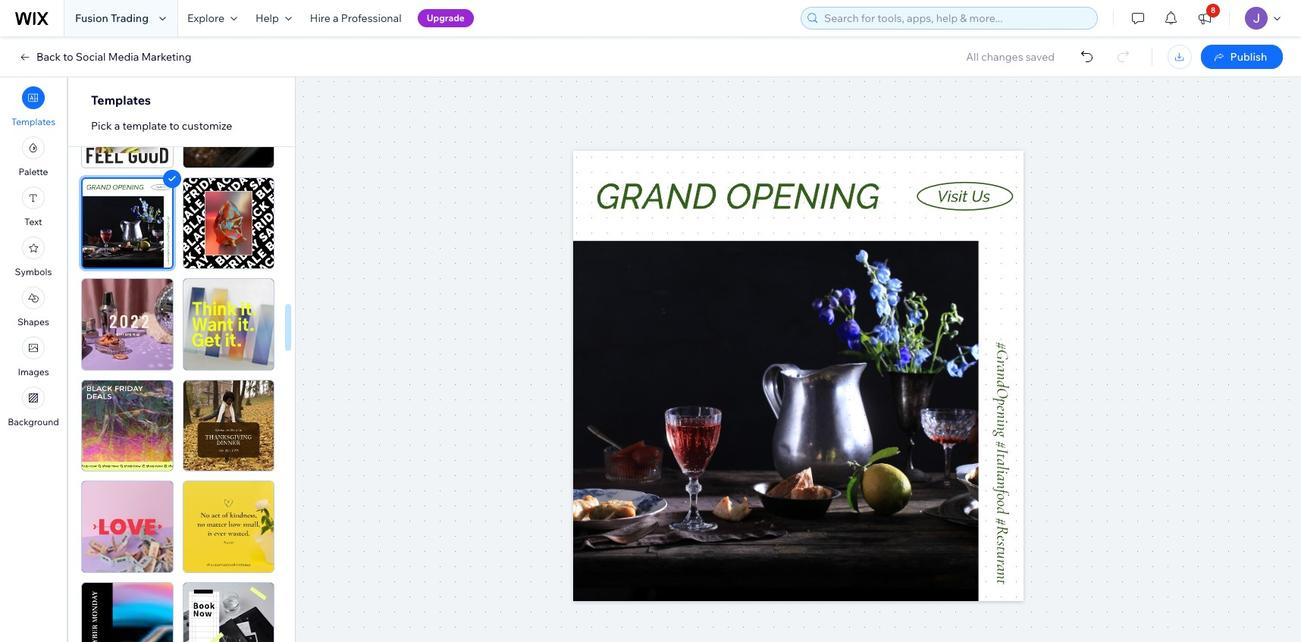 Task type: vqa. For each thing, say whether or not it's contained in the screenshot.
Last name text field
no



Task type: describe. For each thing, give the bounding box(es) containing it.
symbols button
[[15, 237, 52, 278]]

saved
[[1026, 50, 1055, 64]]

fusion
[[75, 11, 108, 25]]

help button
[[247, 0, 301, 36]]

1 vertical spatial to
[[169, 119, 180, 133]]

8
[[1212, 5, 1216, 15]]

8 button
[[1189, 0, 1222, 36]]

hire a professional link
[[301, 0, 411, 36]]

hire
[[310, 11, 331, 25]]

templates button
[[11, 86, 55, 127]]

0 horizontal spatial templates
[[11, 116, 55, 127]]

Search for tools, apps, help & more... field
[[820, 8, 1093, 29]]

shapes
[[17, 316, 49, 328]]

all changes saved
[[967, 50, 1055, 64]]

all
[[967, 50, 979, 64]]

publish button
[[1202, 45, 1284, 69]]

upgrade
[[427, 12, 465, 24]]

a for template
[[114, 119, 120, 133]]

changes
[[982, 50, 1024, 64]]

text
[[25, 216, 42, 228]]

upgrade button
[[418, 9, 474, 27]]

fusion trading
[[75, 11, 149, 25]]

pick
[[91, 119, 112, 133]]



Task type: locate. For each thing, give the bounding box(es) containing it.
0 vertical spatial to
[[63, 50, 73, 64]]

to right template
[[169, 119, 180, 133]]

back
[[36, 50, 61, 64]]

a right hire
[[333, 11, 339, 25]]

media
[[108, 50, 139, 64]]

trading
[[111, 11, 149, 25]]

to right back
[[63, 50, 73, 64]]

templates
[[91, 93, 151, 108], [11, 116, 55, 127]]

1 horizontal spatial to
[[169, 119, 180, 133]]

shapes button
[[17, 287, 49, 328]]

professional
[[341, 11, 402, 25]]

1 vertical spatial a
[[114, 119, 120, 133]]

0 horizontal spatial a
[[114, 119, 120, 133]]

explore
[[187, 11, 225, 25]]

background button
[[8, 387, 59, 428]]

marketing
[[141, 50, 192, 64]]

a
[[333, 11, 339, 25], [114, 119, 120, 133]]

background
[[8, 417, 59, 428]]

templates up "pick"
[[91, 93, 151, 108]]

text button
[[22, 187, 45, 228]]

symbols
[[15, 266, 52, 278]]

0 vertical spatial templates
[[91, 93, 151, 108]]

menu containing templates
[[0, 82, 67, 432]]

a right "pick"
[[114, 119, 120, 133]]

customize
[[182, 119, 232, 133]]

images
[[18, 366, 49, 378]]

templates up palette button
[[11, 116, 55, 127]]

to
[[63, 50, 73, 64], [169, 119, 180, 133]]

1 horizontal spatial a
[[333, 11, 339, 25]]

0 horizontal spatial to
[[63, 50, 73, 64]]

back to social media marketing button
[[18, 50, 192, 64]]

1 vertical spatial templates
[[11, 116, 55, 127]]

1 horizontal spatial templates
[[91, 93, 151, 108]]

publish
[[1231, 50, 1268, 64]]

template
[[122, 119, 167, 133]]

palette
[[19, 166, 48, 178]]

social
[[76, 50, 106, 64]]

hire a professional
[[310, 11, 402, 25]]

a for professional
[[333, 11, 339, 25]]

pick a template to customize
[[91, 119, 232, 133]]

back to social media marketing
[[36, 50, 192, 64]]

menu
[[0, 82, 67, 432]]

images button
[[18, 337, 49, 378]]

help
[[256, 11, 279, 25]]

0 vertical spatial a
[[333, 11, 339, 25]]

palette button
[[19, 137, 48, 178]]



